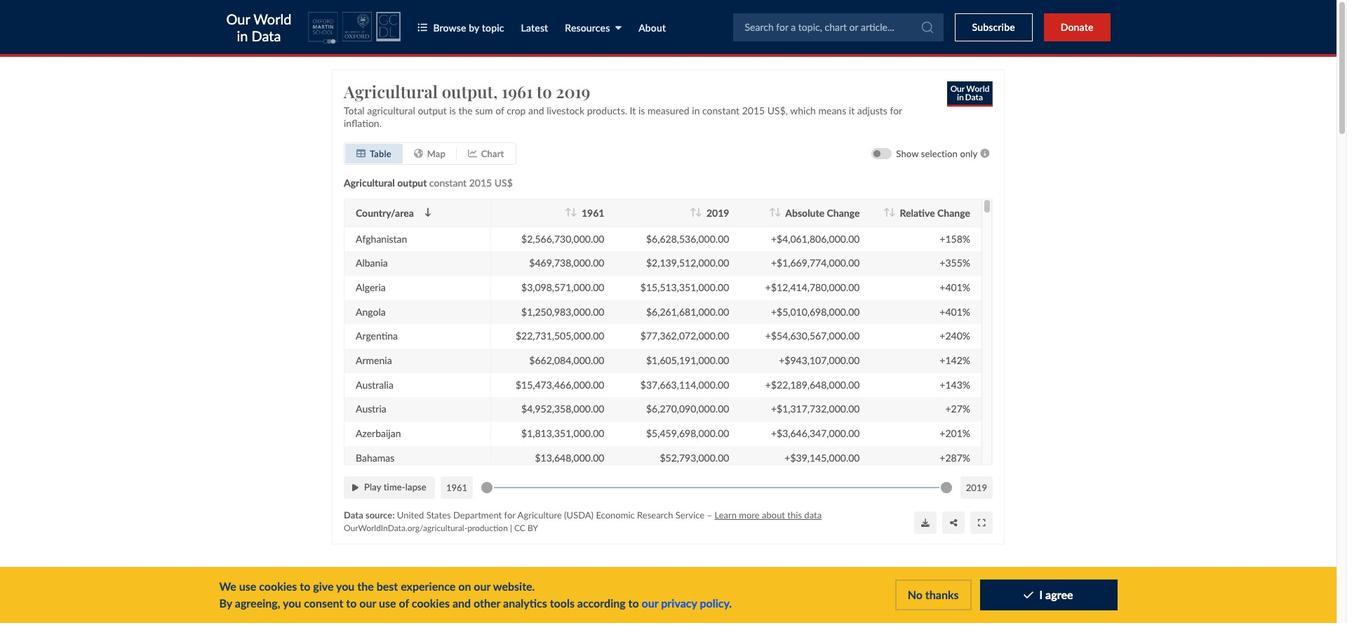 Task type: vqa. For each thing, say whether or not it's contained in the screenshot.
the constant
yes



Task type: locate. For each thing, give the bounding box(es) containing it.
the
[[458, 104, 473, 116], [357, 580, 374, 593]]

2 horizontal spatial arrow down long image
[[889, 208, 896, 217]]

+240%
[[940, 330, 970, 342]]

in left world at the top left
[[237, 27, 248, 44]]

1961 inside agricultural output, 1961 to 2019 total agricultural output is the sum of crop and livestock products. it is measured in constant 2015 us$, which means it adjusts for inflation.
[[502, 80, 533, 102]]

+287%
[[940, 452, 970, 464]]

argentina
[[356, 330, 398, 342]]

$3,098,571,000.00
[[521, 281, 604, 293]]

3 arrow down long image from the left
[[889, 208, 896, 217]]

0 horizontal spatial is
[[449, 104, 456, 116]]

relative
[[900, 207, 935, 219]]

1 +401% from the top
[[940, 281, 970, 293]]

arrow down long image down "agricultural output constant 2015 us$"
[[424, 208, 431, 217]]

service
[[676, 509, 705, 520]]

+401% up the '+240%'
[[940, 306, 970, 318]]

show
[[896, 148, 919, 159]]

output
[[418, 104, 447, 116], [397, 177, 427, 189]]

1 horizontal spatial constant
[[702, 104, 740, 116]]

1 arrow up long image from the left
[[565, 208, 572, 217]]

0 horizontal spatial 2015
[[469, 177, 492, 189]]

1 vertical spatial 2019
[[706, 207, 729, 219]]

our left the privacy
[[642, 596, 658, 610]]

1 vertical spatial in
[[692, 104, 700, 116]]

agriculture
[[518, 509, 562, 520]]

cookies down experience
[[412, 596, 450, 610]]

1 horizontal spatial use
[[379, 596, 396, 610]]

arrow down long image left the absolute
[[774, 208, 781, 217]]

1 vertical spatial use
[[379, 596, 396, 610]]

1 agricultural from the top
[[344, 80, 438, 102]]

research
[[637, 509, 673, 520]]

0 horizontal spatial cookies
[[259, 580, 297, 593]]

arrow down long image
[[424, 208, 431, 217], [695, 208, 702, 217], [889, 208, 896, 217]]

1 horizontal spatial in
[[692, 104, 700, 116]]

production
[[467, 523, 508, 533]]

0 vertical spatial 2015
[[742, 104, 765, 116]]

agricultural up agricultural
[[344, 80, 438, 102]]

0 vertical spatial for
[[890, 104, 902, 116]]

world
[[253, 10, 291, 27]]

0 vertical spatial the
[[458, 104, 473, 116]]

angola
[[356, 306, 386, 318]]

0 vertical spatial 1961
[[502, 80, 533, 102]]

play time-lapse button
[[344, 476, 435, 499]]

for inside agricultural output, 1961 to 2019 total agricultural output is the sum of crop and livestock products. it is measured in constant 2015 us$, which means it adjusts for inflation.
[[890, 104, 902, 116]]

agricultural output constant 2015 us$
[[344, 177, 513, 189]]

the left best
[[357, 580, 374, 593]]

it
[[630, 104, 636, 116]]

livestock
[[547, 104, 585, 116]]

+401% down +355% at the top of the page
[[940, 281, 970, 293]]

in right measured
[[692, 104, 700, 116]]

constant right measured
[[702, 104, 740, 116]]

0 horizontal spatial 1961
[[446, 482, 467, 493]]

play
[[364, 482, 381, 493]]

agricultural inside agricultural output, 1961 to 2019 total agricultural output is the sum of crop and livestock products. it is measured in constant 2015 us$, which means it adjusts for inflation.
[[344, 80, 438, 102]]

1 horizontal spatial data
[[804, 509, 822, 520]]

1 vertical spatial +401%
[[940, 306, 970, 318]]

+27%
[[945, 403, 970, 415]]

map
[[427, 148, 445, 159]]

data
[[252, 27, 281, 44], [344, 509, 363, 520]]

arrow down long image left relative
[[889, 208, 896, 217]]

0 vertical spatial 2019
[[556, 80, 590, 102]]

arrow down long image up $6,628,536,000.00
[[695, 208, 702, 217]]

arrow up long image
[[565, 208, 572, 217], [769, 208, 776, 217], [883, 208, 890, 217]]

we use cookies to give you the best experience on our website. by agreeing, you consent to our use of cookies and other analytics tools according to our privacy policy .
[[219, 580, 732, 610]]

data right our
[[252, 27, 281, 44]]

of
[[495, 104, 504, 116], [399, 596, 409, 610]]

0 vertical spatial cookies
[[259, 580, 297, 593]]

1 arrow down long image from the left
[[571, 208, 577, 217]]

2 agricultural from the top
[[344, 177, 395, 189]]

use up agreeing,
[[239, 580, 256, 593]]

play image
[[352, 483, 359, 492]]

0 vertical spatial you
[[336, 580, 355, 593]]

0 horizontal spatial use
[[239, 580, 256, 593]]

of right sum
[[495, 104, 504, 116]]

0 vertical spatial data
[[252, 27, 281, 44]]

about
[[639, 22, 666, 33]]

1961 up crop
[[502, 80, 533, 102]]

+$22,189,648,000.00
[[765, 379, 860, 391]]

change up +$4,061,806,000.00
[[827, 207, 860, 219]]

1 horizontal spatial arrow up long image
[[769, 208, 776, 217]]

0 horizontal spatial arrow down long image
[[424, 208, 431, 217]]

+401% for +$12,414,780,000.00
[[940, 281, 970, 293]]

analytics
[[503, 596, 547, 610]]

1 vertical spatial the
[[357, 580, 374, 593]]

the left sum
[[458, 104, 473, 116]]

1 vertical spatial agricultural
[[344, 177, 395, 189]]

in inside agricultural output, 1961 to 2019 total agricultural output is the sum of crop and livestock products. it is measured in constant 2015 us$, which means it adjusts for inflation.
[[692, 104, 700, 116]]

arrow down long image for absolute change
[[774, 208, 781, 217]]

0 vertical spatial of
[[495, 104, 504, 116]]

country/area
[[356, 207, 414, 219]]

agricultural
[[367, 104, 415, 116]]

2015 left us$,
[[742, 104, 765, 116]]

of inside we use cookies to give you the best experience on our website. by agreeing, you consent to our use of cookies and other analytics tools according to our privacy policy .
[[399, 596, 409, 610]]

$37,663,114,000.00
[[640, 379, 729, 391]]

0 vertical spatial constant
[[702, 104, 740, 116]]

our right consent
[[359, 596, 376, 610]]

arrow up long image up "$2,566,730,000.00"
[[565, 208, 572, 217]]

submit image
[[920, 20, 934, 34]]

according
[[577, 596, 626, 610]]

constant down map
[[429, 177, 467, 189]]

play time-lapse
[[364, 482, 427, 493]]

data left source:
[[344, 509, 363, 520]]

0 vertical spatial in
[[237, 27, 248, 44]]

0 horizontal spatial for
[[504, 509, 516, 520]]

and
[[528, 104, 544, 116], [572, 588, 600, 608], [452, 596, 471, 610]]

$1,605,191,000.00
[[646, 354, 729, 366]]

agree
[[1046, 588, 1073, 602]]

1 vertical spatial of
[[399, 596, 409, 610]]

2 horizontal spatial 1961
[[582, 207, 604, 219]]

for up |
[[504, 509, 516, 520]]

2 +401% from the top
[[940, 306, 970, 318]]

+401% for +$5,010,698,000.00
[[940, 306, 970, 318]]

2 is from the left
[[638, 104, 645, 116]]

constant
[[702, 104, 740, 116], [429, 177, 467, 189]]

$6,261,681,000.00
[[646, 306, 729, 318]]

2019 inside agricultural output, 1961 to 2019 total agricultural output is the sum of crop and livestock products. it is measured in constant 2015 us$, which means it adjusts for inflation.
[[556, 80, 590, 102]]

1 horizontal spatial the
[[458, 104, 473, 116]]

selection
[[921, 148, 958, 159]]

which
[[790, 104, 816, 116]]

on
[[458, 580, 471, 593]]

resources button
[[565, 20, 622, 35]]

$1,813,351,000.00
[[521, 427, 604, 439]]

1 vertical spatial cookies
[[412, 596, 450, 610]]

map link
[[403, 144, 457, 163]]

arrow down long image for relative change
[[889, 208, 896, 217]]

None field
[[733, 12, 943, 42]]

browse
[[433, 22, 466, 33]]

armenia
[[356, 354, 392, 366]]

check image
[[1024, 590, 1034, 601]]

download image
[[921, 518, 930, 527]]

1 horizontal spatial and
[[528, 104, 544, 116]]

change up +158% at top right
[[937, 207, 970, 219]]

1 horizontal spatial data
[[344, 509, 363, 520]]

0 horizontal spatial 2019
[[556, 80, 590, 102]]

0 horizontal spatial arrow down long image
[[571, 208, 577, 217]]

adjusts
[[857, 104, 887, 116]]

1 horizontal spatial 2019
[[706, 207, 729, 219]]

agricultural down the table link
[[344, 177, 395, 189]]

tools
[[550, 596, 575, 610]]

2 arrow down long image from the left
[[695, 208, 702, 217]]

cookies
[[259, 580, 297, 593], [412, 596, 450, 610]]

states
[[426, 509, 451, 520]]

1 horizontal spatial arrow down long image
[[774, 208, 781, 217]]

$52,793,000.00
[[660, 452, 729, 464]]

2019 right arrow up long icon
[[706, 207, 729, 219]]

arrow up long image for absolute change
[[769, 208, 776, 217]]

use
[[239, 580, 256, 593], [379, 596, 396, 610]]

1 horizontal spatial arrow down long image
[[695, 208, 702, 217]]

0 vertical spatial +401%
[[940, 281, 970, 293]]

absolute change
[[785, 207, 860, 219]]

chart line image
[[468, 149, 477, 158]]

2 horizontal spatial arrow up long image
[[883, 208, 890, 217]]

global change data lab logo image
[[376, 12, 401, 41]]

learn
[[715, 509, 737, 520]]

2 arrow down long image from the left
[[774, 208, 781, 217]]

0 horizontal spatial of
[[399, 596, 409, 610]]

1 horizontal spatial for
[[890, 104, 902, 116]]

1 is from the left
[[449, 104, 456, 116]]

agricultural for output,
[[344, 80, 438, 102]]

output right agricultural
[[418, 104, 447, 116]]

no thanks button
[[895, 580, 971, 610]]

1961 up "$2,566,730,000.00"
[[582, 207, 604, 219]]

output,
[[442, 80, 498, 102]]

our right "on"
[[474, 580, 491, 593]]

0 horizontal spatial in
[[237, 27, 248, 44]]

None search field
[[733, 12, 943, 42]]

0 horizontal spatial and
[[452, 596, 471, 610]]

data source: united states department for agriculture (usda) economic research service – learn more about this data
[[344, 509, 822, 520]]

1 arrow down long image from the left
[[424, 208, 431, 217]]

to right consent
[[346, 596, 357, 610]]

use down best
[[379, 596, 396, 610]]

2015 left us$
[[469, 177, 492, 189]]

arrow up long image left relative
[[883, 208, 890, 217]]

caret down image
[[616, 23, 622, 33]]

and down "on"
[[452, 596, 471, 610]]

to up livestock
[[537, 80, 552, 102]]

experience
[[401, 580, 456, 593]]

2 vertical spatial 1961
[[446, 482, 467, 493]]

crop
[[507, 104, 526, 116]]

$2,566,730,000.00
[[521, 233, 604, 245]]

2019 up livestock
[[556, 80, 590, 102]]

means
[[818, 104, 846, 116]]

by
[[469, 22, 479, 33]]

is down output,
[[449, 104, 456, 116]]

2 change from the left
[[937, 207, 970, 219]]

0 horizontal spatial you
[[283, 596, 301, 610]]

0 vertical spatial agricultural
[[344, 80, 438, 102]]

economic
[[596, 509, 635, 520]]

$662,084,000.00
[[529, 354, 604, 366]]

data right the "tools"
[[604, 588, 637, 608]]

and right 'research'
[[572, 588, 600, 608]]

for right adjusts
[[890, 104, 902, 116]]

2019 up expand image
[[966, 482, 987, 493]]

cookies up agreeing,
[[259, 580, 297, 593]]

$15,513,351,000.00
[[640, 281, 729, 293]]

data right 'this'
[[804, 509, 822, 520]]

1 vertical spatial data
[[344, 509, 363, 520]]

0 horizontal spatial data
[[252, 27, 281, 44]]

1 horizontal spatial is
[[638, 104, 645, 116]]

arrow down long image up "$2,566,730,000.00"
[[571, 208, 577, 217]]

1 horizontal spatial change
[[937, 207, 970, 219]]

absolute
[[785, 207, 825, 219]]

0 horizontal spatial arrow up long image
[[565, 208, 572, 217]]

1 horizontal spatial 2015
[[742, 104, 765, 116]]

+158%
[[940, 233, 970, 245]]

policy
[[700, 596, 729, 610]]

1 vertical spatial 2015
[[469, 177, 492, 189]]

1 vertical spatial constant
[[429, 177, 467, 189]]

is right it
[[638, 104, 645, 116]]

you right the give
[[336, 580, 355, 593]]

australia
[[356, 379, 394, 391]]

i
[[1039, 588, 1043, 602]]

consent
[[304, 596, 343, 610]]

1 horizontal spatial cookies
[[412, 596, 450, 610]]

our privacy policy link
[[642, 596, 729, 610]]

Search for a topic, chart or article... search field
[[745, 12, 921, 42]]

1961 up states
[[446, 482, 467, 493]]

2 arrow up long image from the left
[[769, 208, 776, 217]]

1 horizontal spatial 1961
[[502, 80, 533, 102]]

you left consent
[[283, 596, 301, 610]]

2 vertical spatial 2019
[[966, 482, 987, 493]]

1 change from the left
[[827, 207, 860, 219]]

0 vertical spatial output
[[418, 104, 447, 116]]

of down experience
[[399, 596, 409, 610]]

1961
[[502, 80, 533, 102], [582, 207, 604, 219], [446, 482, 467, 493]]

about
[[762, 509, 785, 520]]

0 horizontal spatial change
[[827, 207, 860, 219]]

arrow up long image left the absolute
[[769, 208, 776, 217]]

more
[[739, 509, 760, 520]]

oxford martin school logo image
[[308, 12, 372, 44]]

and right crop
[[528, 104, 544, 116]]

output down earth americas 'image'
[[397, 177, 427, 189]]

0 horizontal spatial the
[[357, 580, 374, 593]]

1 horizontal spatial of
[[495, 104, 504, 116]]

agricultural for output
[[344, 177, 395, 189]]

is
[[449, 104, 456, 116], [638, 104, 645, 116]]

arrow down long image
[[571, 208, 577, 217], [774, 208, 781, 217]]

latest
[[521, 22, 548, 33]]

3 arrow up long image from the left
[[883, 208, 890, 217]]

1 vertical spatial data
[[604, 588, 637, 608]]

data
[[804, 509, 822, 520], [604, 588, 637, 608]]



Task type: describe. For each thing, give the bounding box(es) containing it.
chart
[[481, 148, 504, 159]]

only
[[960, 148, 978, 159]]

total
[[344, 104, 365, 116]]

2015 inside agricultural output, 1961 to 2019 total agricultural output is the sum of crop and livestock products. it is measured in constant 2015 us$, which means it adjusts for inflation.
[[742, 104, 765, 116]]

arrow up long image for 1961
[[565, 208, 572, 217]]

subscribe button
[[955, 13, 1033, 41]]

chart link
[[457, 144, 515, 163]]

+142%
[[940, 354, 970, 366]]

share nodes image
[[950, 518, 957, 527]]

1 horizontal spatial you
[[336, 580, 355, 593]]

1 vertical spatial you
[[283, 596, 301, 610]]

bahamas
[[356, 452, 394, 464]]

.
[[729, 596, 732, 610]]

0 horizontal spatial constant
[[429, 177, 467, 189]]

expand image
[[978, 518, 985, 527]]

to inside agricultural output, 1961 to 2019 total agricultural output is the sum of crop and livestock products. it is measured in constant 2015 us$, which means it adjusts for inflation.
[[537, 80, 552, 102]]

agricultural output, 1961 to 2019 total agricultural output is the sum of crop and livestock products. it is measured in constant 2015 us$, which means it adjusts for inflation.
[[344, 80, 902, 129]]

i agree
[[1039, 588, 1073, 602]]

$77,362,072,000.00
[[640, 330, 729, 342]]

learn more about this data link
[[715, 509, 822, 520]]

$4,952,358,000.00
[[521, 403, 604, 415]]

+$3,646,347,000.00
[[771, 427, 860, 439]]

azerbaijan
[[356, 427, 401, 439]]

constant inside agricultural output, 1961 to 2019 total agricultural output is the sum of crop and livestock products. it is measured in constant 2015 us$, which means it adjusts for inflation.
[[702, 104, 740, 116]]

united
[[397, 509, 424, 520]]

ourworldindata.org/agricultural-
[[344, 523, 467, 533]]

thanks
[[925, 588, 959, 602]]

circle info image
[[978, 149, 993, 158]]

table image
[[356, 149, 366, 158]]

i agree button
[[980, 580, 1117, 610]]

|
[[510, 523, 512, 533]]

0 vertical spatial data
[[804, 509, 822, 520]]

no
[[908, 588, 923, 602]]

resources
[[565, 22, 610, 33]]

arrow up long image
[[690, 208, 697, 217]]

arrow up long image for relative change
[[883, 208, 890, 217]]

to right according
[[628, 596, 639, 610]]

$13,648,000.00
[[535, 452, 604, 464]]

us$,
[[767, 104, 788, 116]]

output inside agricultural output, 1961 to 2019 total agricultural output is the sum of crop and livestock products. it is measured in constant 2015 us$, which means it adjusts for inflation.
[[418, 104, 447, 116]]

ourworldindata.org/agricultural-production | cc by
[[344, 523, 538, 533]]

+$12,414,780,000.00
[[765, 281, 860, 293]]

$469,738,000.00
[[529, 257, 604, 269]]

subscribe
[[972, 21, 1015, 33]]

1 horizontal spatial our
[[474, 580, 491, 593]]

research
[[505, 588, 568, 608]]

inflation.
[[344, 117, 382, 129]]

2 horizontal spatial our
[[642, 596, 658, 610]]

products.
[[587, 104, 627, 116]]

1 vertical spatial 1961
[[582, 207, 604, 219]]

austria
[[356, 403, 386, 415]]

arrow down long image for 1961
[[571, 208, 577, 217]]

cc
[[514, 523, 525, 533]]

measured
[[648, 104, 690, 116]]

0 horizontal spatial our
[[359, 596, 376, 610]]

0 vertical spatial use
[[239, 580, 256, 593]]

browse by topic
[[433, 22, 504, 33]]

we
[[219, 580, 236, 593]]

change for absolute change
[[827, 207, 860, 219]]

1 vertical spatial for
[[504, 509, 516, 520]]

this
[[787, 509, 802, 520]]

privacy
[[661, 596, 697, 610]]

and inside agricultural output, 1961 to 2019 total agricultural output is the sum of crop and livestock products. it is measured in constant 2015 us$, which means it adjusts for inflation.
[[528, 104, 544, 116]]

show selection only
[[896, 148, 978, 159]]

and inside we use cookies to give you the best experience on our website. by agreeing, you consent to our use of cookies and other analytics tools according to our privacy policy .
[[452, 596, 471, 610]]

$1,250,983,000.00
[[521, 306, 604, 318]]

best
[[377, 580, 398, 593]]

arrow down long image for 2019
[[695, 208, 702, 217]]

ourworldindata.org/agricultural-production link
[[344, 523, 508, 533]]

+$54,630,567,000.00
[[765, 330, 860, 342]]

+143%
[[940, 379, 970, 391]]

us$
[[494, 177, 513, 189]]

1 vertical spatial output
[[397, 177, 427, 189]]

in inside our world in data
[[237, 27, 248, 44]]

related
[[444, 588, 501, 608]]

the inside agricultural output, 1961 to 2019 total agricultural output is the sum of crop and livestock products. it is measured in constant 2015 us$, which means it adjusts for inflation.
[[458, 104, 473, 116]]

to left the give
[[300, 580, 310, 593]]

2 horizontal spatial and
[[572, 588, 600, 608]]

relative change
[[900, 207, 970, 219]]

0 horizontal spatial data
[[604, 588, 637, 608]]

list ul image
[[418, 23, 428, 33]]

department
[[453, 509, 502, 520]]

+$39,145,000.00
[[785, 452, 860, 464]]

+$1,669,774,000.00
[[771, 257, 860, 269]]

the inside we use cookies to give you the best experience on our website. by agreeing, you consent to our use of cookies and other analytics tools according to our privacy policy .
[[357, 580, 374, 593]]

of inside agricultural output, 1961 to 2019 total agricultural output is the sum of crop and livestock products. it is measured in constant 2015 us$, which means it adjusts for inflation.
[[495, 104, 504, 116]]

albania
[[356, 257, 388, 269]]

latest link
[[521, 22, 548, 33]]

$2,139,512,000.00
[[646, 257, 729, 269]]

our world in data
[[226, 10, 291, 44]]

change for relative change
[[937, 207, 970, 219]]

give
[[313, 580, 334, 593]]

$22,731,505,000.00
[[516, 330, 604, 342]]

$15,473,466,000.00
[[516, 379, 604, 391]]

table
[[370, 148, 391, 159]]

earth americas image
[[414, 149, 423, 158]]

+$943,107,000.00
[[779, 354, 860, 366]]

data inside our world in data
[[252, 27, 281, 44]]

donate
[[1061, 21, 1094, 33]]

by
[[528, 523, 538, 533]]

it
[[849, 104, 855, 116]]

source:
[[365, 509, 395, 520]]

agreeing,
[[235, 596, 280, 610]]

sum
[[475, 104, 493, 116]]

about link
[[639, 22, 666, 33]]

2 horizontal spatial 2019
[[966, 482, 987, 493]]



